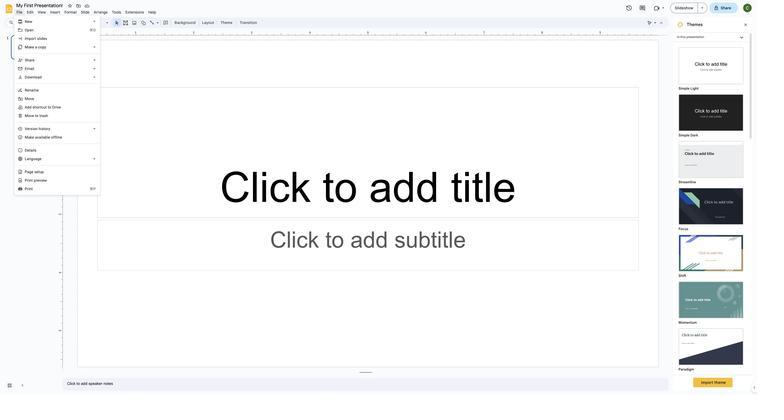 Task type: locate. For each thing, give the bounding box(es) containing it.
option group inside themes section
[[673, 42, 749, 395]]

share button
[[710, 3, 738, 13]]

edit
[[27, 10, 33, 15]]

1 vertical spatial simple
[[679, 133, 690, 138]]

0 horizontal spatial import
[[25, 36, 36, 41]]

t
[[35, 114, 36, 118]]

simple
[[679, 86, 690, 91], [679, 133, 690, 138]]

menu bar containing file
[[14, 7, 158, 16]]

Simple Light radio
[[676, 45, 746, 395]]

pa g e setup
[[25, 170, 44, 174]]

presentation
[[687, 35, 704, 39]]

2 ► from the top
[[93, 46, 96, 48]]

themes section
[[673, 17, 753, 395]]

drive
[[52, 105, 61, 109]]

move to trash t element
[[25, 114, 50, 118]]

pre
[[34, 178, 39, 183]]

navigation
[[0, 30, 59, 395]]

o pen
[[25, 28, 34, 32]]

o
[[25, 28, 27, 32]]

make a c opy
[[25, 45, 46, 49]]

⌘p
[[90, 187, 96, 191]]

simple light
[[679, 86, 699, 91]]

e right pa
[[31, 170, 33, 174]]

3 ► from the top
[[93, 59, 96, 61]]

e
[[32, 135, 34, 139], [31, 170, 33, 174]]

option group containing simple light
[[673, 42, 749, 395]]

background button
[[172, 19, 198, 27]]

Zoom text field
[[90, 19, 105, 26]]

details b element
[[25, 148, 38, 152]]

► for opy
[[93, 46, 96, 48]]

v
[[39, 178, 41, 183]]

Star checkbox
[[66, 2, 74, 10]]

s hare
[[25, 58, 35, 62]]

Momentum radio
[[676, 279, 746, 326]]

arrange menu item
[[92, 9, 110, 15]]

0 vertical spatial e
[[32, 135, 34, 139]]

print pre v iew
[[25, 178, 47, 183]]

ma
[[25, 135, 30, 139]]

add
[[25, 105, 32, 109]]

simple inside 'option'
[[679, 86, 690, 91]]

import down pen
[[25, 36, 36, 41]]

Streamline radio
[[676, 138, 746, 185]]

simple left light
[[679, 86, 690, 91]]

e for k
[[32, 135, 34, 139]]

theme button
[[218, 19, 235, 27]]

layout button
[[200, 19, 216, 27]]

ename
[[27, 88, 39, 92]]

view
[[38, 10, 46, 15]]

select line image
[[155, 19, 159, 21]]

insert image image
[[131, 19, 137, 26]]

move t o trash
[[25, 114, 48, 118]]

6 ► from the top
[[93, 127, 96, 130]]

details
[[25, 148, 37, 152]]

open o element
[[25, 28, 35, 32]]

transition
[[240, 20, 257, 25]]

in
[[677, 35, 680, 39]]

import theme button
[[693, 378, 733, 387]]

import left theme
[[701, 380, 714, 385]]

mail
[[27, 67, 34, 71]]

slide menu item
[[79, 9, 92, 15]]

e right ma
[[32, 135, 34, 139]]

► for s hare
[[93, 59, 96, 61]]

file
[[16, 10, 23, 15]]

make a copy c element
[[25, 45, 48, 49]]

this
[[681, 35, 686, 39]]

download d element
[[25, 75, 43, 79]]

insert
[[50, 10, 60, 15]]

7 ► from the top
[[93, 157, 96, 160]]

anguage
[[27, 157, 41, 161]]

version h istory
[[25, 127, 50, 131]]

layout
[[202, 20, 214, 25]]

print preview v element
[[25, 178, 48, 183]]

streamline
[[679, 180, 696, 184]]

focus
[[679, 227, 688, 231]]

0 vertical spatial simple
[[679, 86, 690, 91]]

m
[[25, 97, 28, 101]]

1 horizontal spatial import
[[701, 380, 714, 385]]

version history h element
[[25, 127, 52, 131]]

print p element
[[25, 187, 34, 191]]

opy
[[40, 45, 46, 49]]

slides
[[37, 36, 47, 41]]

arrange
[[94, 10, 108, 15]]

themes
[[687, 22, 703, 27]]

import inside button
[[701, 380, 714, 385]]

file menu item
[[14, 9, 25, 15]]

1 ► from the top
[[93, 20, 96, 23]]

slide
[[81, 10, 90, 15]]

simple for simple light
[[679, 86, 690, 91]]

► for e mail
[[93, 67, 96, 70]]

tools menu item
[[110, 9, 123, 15]]

format menu item
[[62, 9, 79, 15]]

page setup g element
[[25, 170, 45, 174]]

ma k e available offline
[[25, 135, 62, 139]]

►
[[93, 20, 96, 23], [93, 46, 96, 48], [93, 59, 96, 61], [93, 67, 96, 70], [93, 76, 96, 78], [93, 127, 96, 130], [93, 157, 96, 160]]

edit menu item
[[25, 9, 36, 15]]

⌘o element
[[83, 27, 96, 33]]

insert menu item
[[48, 9, 62, 15]]

menu inside the themes application
[[14, 0, 100, 346]]

c
[[38, 45, 40, 49]]

simple dark
[[679, 133, 698, 138]]

share
[[721, 6, 732, 10]]

Material radio
[[676, 373, 746, 395]]

5 ► from the top
[[93, 76, 96, 78]]

4 ► from the top
[[93, 67, 96, 70]]

menu bar
[[14, 7, 158, 16]]

menu containing n
[[14, 0, 100, 346]]

1 vertical spatial import
[[701, 380, 714, 385]]

1 simple from the top
[[679, 86, 690, 91]]

add shortcut to drive , element
[[25, 105, 62, 109]]

light
[[691, 86, 699, 91]]

tools
[[112, 10, 121, 15]]

1 vertical spatial e
[[31, 170, 33, 174]]

option group
[[673, 42, 749, 395]]

format
[[64, 10, 77, 15]]

simple left dark
[[679, 133, 690, 138]]

import
[[25, 36, 36, 41], [701, 380, 714, 385]]

2 simple from the top
[[679, 133, 690, 138]]

make
[[25, 45, 34, 49]]

menu
[[14, 0, 100, 346]]

simple inside option
[[679, 133, 690, 138]]

import slides
[[25, 36, 47, 41]]

0 vertical spatial import
[[25, 36, 36, 41]]

p
[[25, 187, 27, 191]]

r ename
[[25, 88, 39, 92]]



Task type: describe. For each thing, give the bounding box(es) containing it.
navigation inside the themes application
[[0, 30, 59, 395]]

istory
[[41, 127, 50, 131]]

email e element
[[25, 67, 36, 71]]

o
[[36, 114, 38, 118]]

presentation options image
[[701, 7, 703, 9]]

theme
[[715, 380, 726, 385]]

move m element
[[25, 97, 36, 101]]

d
[[25, 75, 27, 79]]

Simple Dark radio
[[676, 92, 746, 138]]

► for istory
[[93, 127, 96, 130]]

themes application
[[0, 0, 757, 395]]

add shortcut to drive
[[25, 105, 61, 109]]

menu bar banner
[[0, 0, 757, 395]]

Paradigm radio
[[676, 326, 746, 373]]

background
[[175, 20, 196, 25]]

k
[[30, 135, 32, 139]]

ownload
[[27, 75, 42, 79]]

p rint
[[25, 187, 33, 191]]

⌘p element
[[83, 186, 96, 192]]

help menu item
[[146, 9, 158, 15]]

in this presentation
[[677, 35, 704, 39]]

view menu item
[[36, 9, 48, 15]]

r
[[25, 88, 27, 92]]

menu bar inside menu bar banner
[[14, 7, 158, 16]]

main toolbar
[[33, 19, 260, 27]]

trash
[[39, 114, 48, 118]]

extensions menu item
[[123, 9, 146, 15]]

transition button
[[237, 19, 260, 27]]

e for g
[[31, 170, 33, 174]]

Focus radio
[[676, 185, 746, 232]]

version
[[25, 127, 38, 131]]

pen
[[27, 28, 34, 32]]

theme
[[221, 20, 233, 25]]

e
[[25, 67, 27, 71]]

► for l anguage
[[93, 157, 96, 160]]

l
[[25, 157, 27, 161]]

help
[[148, 10, 156, 15]]

a
[[35, 45, 37, 49]]

new n element
[[25, 19, 34, 24]]

shift
[[679, 274, 686, 278]]

dark
[[691, 133, 698, 138]]

iew
[[41, 178, 47, 183]]

hare
[[27, 58, 35, 62]]

l anguage
[[25, 157, 41, 161]]

Shift radio
[[676, 232, 746, 279]]

► for n ew
[[93, 20, 96, 23]]

move
[[25, 114, 34, 118]]

available
[[35, 135, 50, 139]]

mode and view toolbar
[[646, 17, 666, 28]]

simple for simple dark
[[679, 133, 690, 138]]

offline
[[51, 135, 62, 139]]

e mail
[[25, 67, 34, 71]]

Menus field
[[7, 19, 33, 26]]

g
[[29, 170, 31, 174]]

n ew
[[25, 19, 32, 24]]

paradigm
[[679, 367, 694, 372]]

import for import theme
[[701, 380, 714, 385]]

in this presentation tab
[[673, 32, 749, 42]]

import theme
[[701, 380, 726, 385]]

s
[[25, 58, 27, 62]]

pa
[[25, 170, 29, 174]]

ove
[[28, 97, 34, 101]]

to
[[48, 105, 51, 109]]

print
[[25, 178, 33, 183]]

ew
[[27, 19, 32, 24]]

shape image
[[140, 19, 146, 26]]

share s element
[[25, 58, 36, 62]]

slideshow
[[675, 6, 694, 10]]

slideshow button
[[671, 3, 698, 13]]

momentum
[[679, 320, 697, 325]]

h
[[39, 127, 41, 131]]

setup
[[34, 170, 44, 174]]

► for d ownload
[[93, 76, 96, 78]]

⌘o
[[89, 28, 96, 32]]

import slides z element
[[25, 36, 49, 41]]

make available offline k element
[[25, 135, 64, 139]]

rint
[[27, 187, 33, 191]]

Zoom field
[[90, 19, 111, 27]]

language l element
[[25, 157, 43, 161]]

n
[[25, 19, 27, 24]]

Rename text field
[[14, 2, 66, 9]]

m ove
[[25, 97, 34, 101]]

extensions
[[125, 10, 144, 15]]

import for import slides
[[25, 36, 36, 41]]

d ownload
[[25, 75, 42, 79]]

rename r element
[[25, 88, 40, 92]]

shortcut
[[33, 105, 47, 109]]



Task type: vqa. For each thing, say whether or not it's contained in the screenshot.
computer
no



